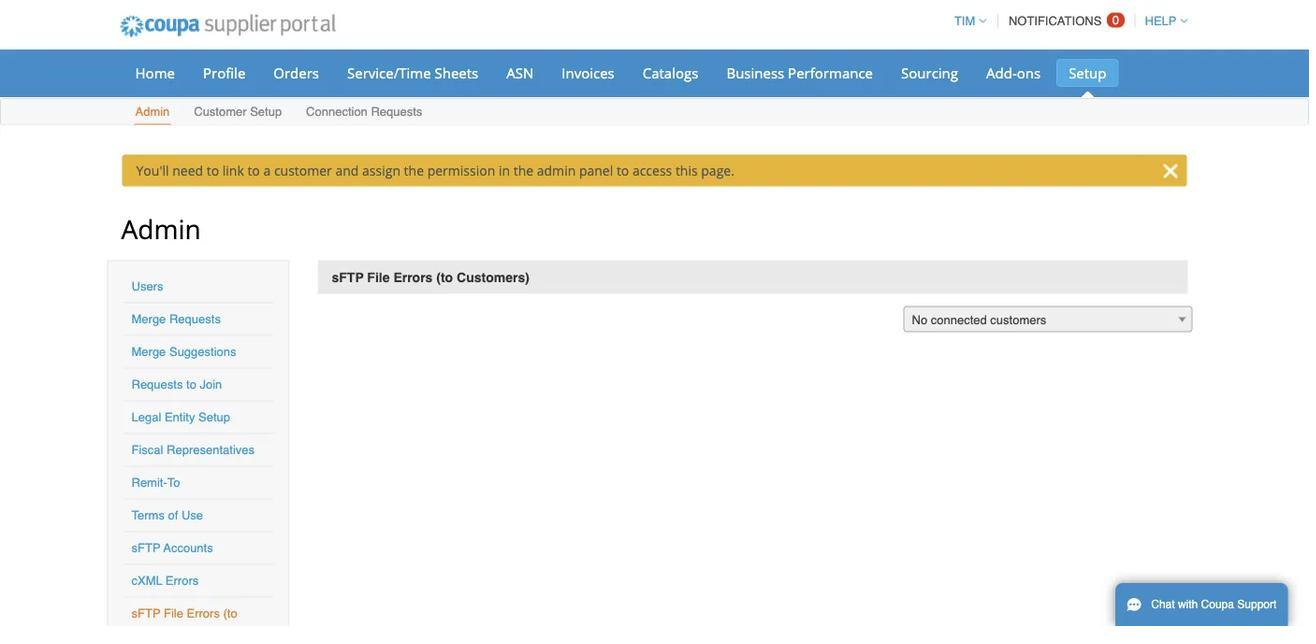 Task type: describe. For each thing, give the bounding box(es) containing it.
errors for sftp file errors (to
[[187, 607, 220, 621]]

merge for merge suggestions
[[131, 345, 166, 359]]

invoices link
[[550, 59, 627, 87]]

remit-to
[[131, 476, 180, 490]]

permission
[[427, 162, 495, 180]]

requests for merge requests
[[169, 313, 221, 327]]

admin inside admin link
[[135, 105, 170, 119]]

coupa
[[1201, 599, 1234, 612]]

remit-to link
[[131, 476, 180, 490]]

cxml errors
[[131, 575, 199, 589]]

remit-
[[131, 476, 167, 490]]

service/time sheets
[[347, 63, 478, 82]]

setup link
[[1057, 59, 1119, 87]]

help link
[[1137, 14, 1188, 28]]

asn link
[[494, 59, 546, 87]]

notifications 0
[[1009, 13, 1119, 28]]

tim
[[954, 14, 975, 28]]

sftp for sftp file errors (to
[[131, 607, 160, 621]]

No connected customers field
[[903, 306, 1193, 334]]

this
[[676, 162, 698, 180]]

requests to join
[[131, 378, 222, 392]]

chat with coupa support button
[[1115, 584, 1288, 627]]

requests for connection requests
[[371, 105, 422, 119]]

connected
[[931, 313, 987, 328]]

home link
[[123, 59, 187, 87]]

to left link
[[207, 162, 219, 180]]

terms of use
[[131, 509, 203, 523]]

customers)
[[457, 270, 530, 285]]

service/time
[[347, 63, 431, 82]]

accounts
[[163, 542, 213, 556]]

ons
[[1017, 63, 1041, 82]]

merge suggestions
[[131, 345, 236, 359]]

sftp for sftp file errors (to customers)
[[332, 270, 364, 285]]

(to for sftp file errors (to
[[223, 607, 237, 621]]

asn
[[506, 63, 534, 82]]

support
[[1237, 599, 1277, 612]]

use
[[181, 509, 203, 523]]

2 the from the left
[[513, 162, 533, 180]]

of
[[168, 509, 178, 523]]

customers
[[990, 313, 1046, 328]]

sourcing link
[[889, 59, 970, 87]]

terms
[[131, 509, 165, 523]]

connection requests
[[306, 105, 422, 119]]

No connected customers text field
[[904, 307, 1192, 334]]

merge suggestions link
[[131, 345, 236, 359]]

add-ons
[[986, 63, 1041, 82]]

orders link
[[261, 59, 331, 87]]

terms of use link
[[131, 509, 203, 523]]

profile link
[[191, 59, 258, 87]]

fiscal representatives link
[[131, 444, 255, 458]]

profile
[[203, 63, 245, 82]]

join
[[200, 378, 222, 392]]

chat
[[1151, 599, 1175, 612]]

representatives
[[167, 444, 255, 458]]

access
[[633, 162, 672, 180]]

in
[[499, 162, 510, 180]]

customer setup link
[[193, 101, 283, 125]]



Task type: vqa. For each thing, say whether or not it's contained in the screenshot.
Is
no



Task type: locate. For each thing, give the bounding box(es) containing it.
navigation
[[946, 3, 1188, 39]]

1 horizontal spatial setup
[[250, 105, 282, 119]]

suggestions
[[169, 345, 236, 359]]

1 the from the left
[[404, 162, 424, 180]]

legal entity setup link
[[131, 411, 230, 425]]

business performance link
[[714, 59, 885, 87]]

errors left customers)
[[393, 270, 433, 285]]

sftp inside sftp file errors (to
[[131, 607, 160, 621]]

sftp file errors (to
[[131, 607, 237, 627]]

assign
[[362, 162, 400, 180]]

with
[[1178, 599, 1198, 612]]

1 vertical spatial errors
[[166, 575, 199, 589]]

link
[[222, 162, 244, 180]]

merge requests
[[131, 313, 221, 327]]

2 vertical spatial errors
[[187, 607, 220, 621]]

0 vertical spatial errors
[[393, 270, 433, 285]]

setup right customer
[[250, 105, 282, 119]]

customer
[[194, 105, 247, 119]]

1 horizontal spatial (to
[[436, 270, 453, 285]]

errors
[[393, 270, 433, 285], [166, 575, 199, 589], [187, 607, 220, 621]]

connection
[[306, 105, 368, 119]]

errors for sftp file errors (to customers)
[[393, 270, 433, 285]]

merge requests link
[[131, 313, 221, 327]]

business performance
[[727, 63, 873, 82]]

file for sftp file errors (to customers)
[[367, 270, 390, 285]]

chat with coupa support
[[1151, 599, 1277, 612]]

to left a
[[247, 162, 260, 180]]

merge
[[131, 313, 166, 327], [131, 345, 166, 359]]

to right 'panel'
[[617, 162, 629, 180]]

customer setup
[[194, 105, 282, 119]]

fiscal representatives
[[131, 444, 255, 458]]

1 vertical spatial admin
[[121, 211, 201, 247]]

admin
[[135, 105, 170, 119], [121, 211, 201, 247]]

panel
[[579, 162, 613, 180]]

(to inside sftp file errors (to
[[223, 607, 237, 621]]

1 vertical spatial requests
[[169, 313, 221, 327]]

(to for sftp file errors (to customers)
[[436, 270, 453, 285]]

the
[[404, 162, 424, 180], [513, 162, 533, 180]]

legal entity setup
[[131, 411, 230, 425]]

no
[[912, 313, 927, 328]]

file for sftp file errors (to
[[164, 607, 183, 621]]

tim link
[[946, 14, 987, 28]]

entity
[[165, 411, 195, 425]]

1 vertical spatial sftp
[[131, 542, 160, 556]]

merge for merge requests
[[131, 313, 166, 327]]

sftp file errors (to customers)
[[332, 270, 530, 285]]

requests
[[371, 105, 422, 119], [169, 313, 221, 327], [131, 378, 183, 392]]

0 vertical spatial requests
[[371, 105, 422, 119]]

page.
[[701, 162, 734, 180]]

requests to join link
[[131, 378, 222, 392]]

sftp for sftp accounts
[[131, 542, 160, 556]]

2 horizontal spatial setup
[[1069, 63, 1107, 82]]

1 horizontal spatial the
[[513, 162, 533, 180]]

to left join
[[186, 378, 196, 392]]

0 horizontal spatial file
[[164, 607, 183, 621]]

admin down you'll
[[121, 211, 201, 247]]

catalogs
[[643, 63, 698, 82]]

0 horizontal spatial (to
[[223, 607, 237, 621]]

(to
[[436, 270, 453, 285], [223, 607, 237, 621]]

customer
[[274, 162, 332, 180]]

notifications
[[1009, 14, 1102, 28]]

2 vertical spatial sftp
[[131, 607, 160, 621]]

a
[[263, 162, 271, 180]]

2 merge from the top
[[131, 345, 166, 359]]

cxml
[[131, 575, 162, 589]]

1 vertical spatial merge
[[131, 345, 166, 359]]

to
[[207, 162, 219, 180], [247, 162, 260, 180], [617, 162, 629, 180], [186, 378, 196, 392]]

merge down users link
[[131, 313, 166, 327]]

1 vertical spatial (to
[[223, 607, 237, 621]]

cxml errors link
[[131, 575, 199, 589]]

setup
[[1069, 63, 1107, 82], [250, 105, 282, 119], [198, 411, 230, 425]]

admin
[[537, 162, 576, 180]]

need
[[172, 162, 203, 180]]

1 vertical spatial file
[[164, 607, 183, 621]]

the right in
[[513, 162, 533, 180]]

errors down cxml errors
[[187, 607, 220, 621]]

requests up legal
[[131, 378, 183, 392]]

sftp accounts link
[[131, 542, 213, 556]]

the right assign
[[404, 162, 424, 180]]

1 merge from the top
[[131, 313, 166, 327]]

errors inside sftp file errors (to
[[187, 607, 220, 621]]

performance
[[788, 63, 873, 82]]

1 vertical spatial setup
[[250, 105, 282, 119]]

you'll need to link to a customer and assign the permission in the admin panel to access this page.
[[136, 162, 734, 180]]

admin down "home" link
[[135, 105, 170, 119]]

service/time sheets link
[[335, 59, 491, 87]]

0 horizontal spatial setup
[[198, 411, 230, 425]]

orders
[[274, 63, 319, 82]]

connection requests link
[[305, 101, 423, 125]]

add-
[[986, 63, 1017, 82]]

file inside sftp file errors (to
[[164, 607, 183, 621]]

sftp accounts
[[131, 542, 213, 556]]

1 horizontal spatial file
[[367, 270, 390, 285]]

invoices
[[562, 63, 615, 82]]

2 vertical spatial setup
[[198, 411, 230, 425]]

no connected customers
[[912, 313, 1046, 328]]

business
[[727, 63, 784, 82]]

users
[[131, 280, 163, 294]]

catalogs link
[[630, 59, 711, 87]]

errors down accounts
[[166, 575, 199, 589]]

fiscal
[[131, 444, 163, 458]]

home
[[135, 63, 175, 82]]

setup down notifications 0
[[1069, 63, 1107, 82]]

navigation containing notifications 0
[[946, 3, 1188, 39]]

you'll
[[136, 162, 169, 180]]

requests up suggestions
[[169, 313, 221, 327]]

0 vertical spatial merge
[[131, 313, 166, 327]]

admin link
[[134, 101, 171, 125]]

sftp file errors (to link
[[131, 607, 237, 627]]

merge down the merge requests in the left of the page
[[131, 345, 166, 359]]

requests down 'service/time'
[[371, 105, 422, 119]]

sheets
[[435, 63, 478, 82]]

0 vertical spatial sftp
[[332, 270, 364, 285]]

0 vertical spatial admin
[[135, 105, 170, 119]]

2 vertical spatial requests
[[131, 378, 183, 392]]

0 vertical spatial setup
[[1069, 63, 1107, 82]]

0
[[1112, 13, 1119, 27]]

legal
[[131, 411, 161, 425]]

setup down join
[[198, 411, 230, 425]]

add-ons link
[[974, 59, 1053, 87]]

0 horizontal spatial the
[[404, 162, 424, 180]]

sourcing
[[901, 63, 958, 82]]

users link
[[131, 280, 163, 294]]

coupa supplier portal image
[[107, 3, 348, 50]]

help
[[1145, 14, 1177, 28]]

0 vertical spatial file
[[367, 270, 390, 285]]

0 vertical spatial (to
[[436, 270, 453, 285]]

to
[[167, 476, 180, 490]]



